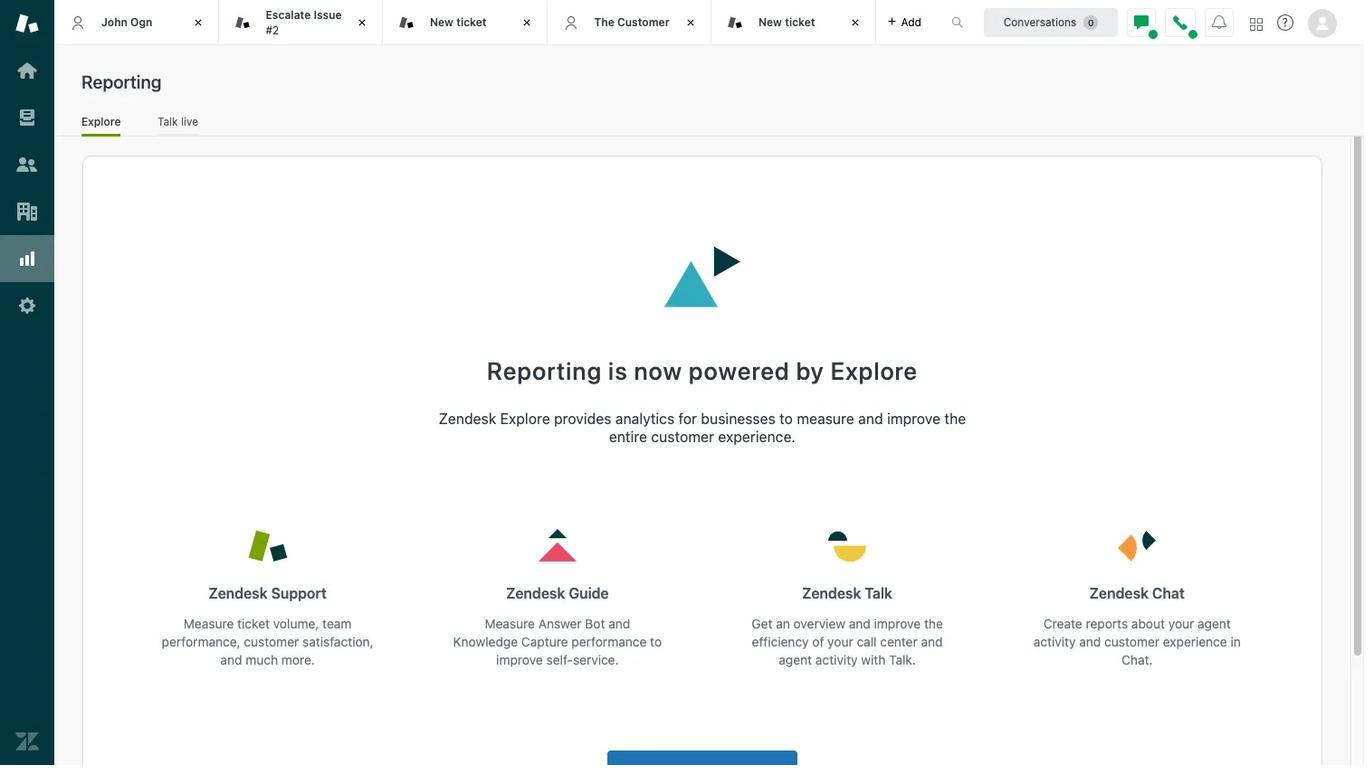 Task type: locate. For each thing, give the bounding box(es) containing it.
your right of
[[828, 634, 853, 650]]

0 horizontal spatial new
[[430, 15, 453, 29]]

new ticket for new ticket close image
[[759, 15, 815, 29]]

tab
[[219, 0, 383, 45]]

3 close image from the left
[[517, 14, 535, 32]]

new
[[430, 15, 453, 29], [759, 15, 782, 29]]

tab containing escalate issue
[[219, 0, 383, 45]]

customer down for
[[651, 429, 714, 445]]

your inside 'create reports about your agent activity and customer experience in chat.'
[[1168, 616, 1194, 632]]

1 horizontal spatial activity
[[1034, 634, 1076, 650]]

explore left 'provides'
[[500, 411, 550, 427]]

close image for john ogn
[[189, 14, 207, 32]]

zendesk chat
[[1090, 585, 1185, 602]]

2 new ticket tab from the left
[[712, 0, 876, 45]]

1 vertical spatial explore
[[831, 357, 918, 386]]

of
[[812, 634, 824, 650]]

and up performance
[[609, 616, 630, 632]]

0 horizontal spatial new ticket tab
[[383, 0, 547, 45]]

new ticket tab
[[383, 0, 547, 45], [712, 0, 876, 45]]

1 horizontal spatial agent
[[1198, 616, 1231, 632]]

1 horizontal spatial new
[[759, 15, 782, 29]]

activity inside "get an overview and improve the efficiency of your call center and agent activity with talk."
[[815, 652, 858, 668]]

measure inside measure answer bot and knowledge capture performance to improve self-service.
[[485, 616, 535, 632]]

0 horizontal spatial your
[[828, 634, 853, 650]]

close image inside john ogn tab
[[189, 14, 207, 32]]

0 vertical spatial your
[[1168, 616, 1194, 632]]

measure up performance,
[[184, 616, 234, 632]]

talk inside talk live link
[[158, 115, 178, 128]]

2 measure from the left
[[485, 616, 535, 632]]

the customer tab
[[547, 0, 712, 45]]

1 vertical spatial to
[[650, 634, 662, 650]]

the inside zendesk explore provides analytics for businesses to measure and improve the entire customer experience.
[[945, 411, 966, 427]]

0 horizontal spatial agent
[[779, 652, 812, 668]]

customer up chat.
[[1105, 634, 1160, 650]]

measure inside measure ticket volume, team performance, customer satisfaction, and much more.
[[184, 616, 234, 632]]

get help image
[[1277, 14, 1294, 31]]

activity down of
[[815, 652, 858, 668]]

1 horizontal spatial ticket
[[456, 15, 487, 29]]

0 horizontal spatial talk
[[158, 115, 178, 128]]

agent
[[1198, 616, 1231, 632], [779, 652, 812, 668]]

reporting up 'provides'
[[487, 357, 602, 386]]

0 horizontal spatial activity
[[815, 652, 858, 668]]

0 horizontal spatial explore
[[81, 115, 121, 128]]

1 vertical spatial the
[[924, 616, 943, 632]]

your up 'experience'
[[1168, 616, 1194, 632]]

conversations button
[[984, 8, 1118, 37]]

1 horizontal spatial new ticket
[[759, 15, 815, 29]]

explore right by
[[831, 357, 918, 386]]

measure up "knowledge"
[[485, 616, 535, 632]]

customer
[[651, 429, 714, 445], [244, 634, 299, 650], [1105, 634, 1160, 650]]

0 vertical spatial activity
[[1034, 634, 1076, 650]]

customers image
[[15, 153, 39, 177]]

2 close image from the left
[[353, 14, 371, 32]]

knowledge
[[453, 634, 518, 650]]

your
[[1168, 616, 1194, 632], [828, 634, 853, 650]]

by
[[796, 357, 824, 386]]

0 vertical spatial explore
[[81, 115, 121, 128]]

1 horizontal spatial customer
[[651, 429, 714, 445]]

zendesk for zendesk talk
[[802, 585, 861, 602]]

close image left 'the'
[[517, 14, 535, 32]]

agent up 'experience'
[[1198, 616, 1231, 632]]

0 vertical spatial reporting
[[81, 72, 162, 92]]

1 close image from the left
[[189, 14, 207, 32]]

self-
[[546, 652, 573, 668]]

much
[[246, 652, 278, 668]]

0 vertical spatial to
[[780, 411, 793, 427]]

zendesk
[[439, 411, 496, 427], [209, 585, 268, 602], [506, 585, 565, 602], [802, 585, 861, 602], [1090, 585, 1149, 602]]

talk up call on the right
[[865, 585, 893, 602]]

measure
[[184, 616, 234, 632], [485, 616, 535, 632]]

0 vertical spatial improve
[[887, 411, 941, 427]]

new ticket
[[430, 15, 487, 29], [759, 15, 815, 29]]

john ogn tab
[[54, 0, 219, 45]]

reporting
[[81, 72, 162, 92], [487, 357, 602, 386]]

zendesk for zendesk guide
[[506, 585, 565, 602]]

0 horizontal spatial the
[[924, 616, 943, 632]]

talk
[[158, 115, 178, 128], [865, 585, 893, 602]]

0 vertical spatial talk
[[158, 115, 178, 128]]

2 close image from the left
[[846, 14, 864, 32]]

measure for zendesk guide
[[485, 616, 535, 632]]

0 horizontal spatial close image
[[682, 14, 700, 32]]

1 horizontal spatial explore
[[500, 411, 550, 427]]

zendesk guide
[[506, 585, 609, 602]]

activity
[[1034, 634, 1076, 650], [815, 652, 858, 668]]

zendesk for zendesk support
[[209, 585, 268, 602]]

1 horizontal spatial new ticket tab
[[712, 0, 876, 45]]

2 horizontal spatial close image
[[517, 14, 535, 32]]

improve inside "get an overview and improve the efficiency of your call center and agent activity with talk."
[[874, 616, 921, 632]]

guide
[[569, 585, 609, 602]]

get
[[752, 616, 773, 632]]

2 vertical spatial improve
[[496, 652, 543, 668]]

1 horizontal spatial measure
[[485, 616, 535, 632]]

improve
[[887, 411, 941, 427], [874, 616, 921, 632], [496, 652, 543, 668]]

close image left add dropdown button
[[846, 14, 864, 32]]

support
[[271, 585, 327, 602]]

2 horizontal spatial explore
[[831, 357, 918, 386]]

0 vertical spatial the
[[945, 411, 966, 427]]

explore inside zendesk explore provides analytics for businesses to measure and improve the entire customer experience.
[[500, 411, 550, 427]]

0 horizontal spatial to
[[650, 634, 662, 650]]

1 new ticket from the left
[[430, 15, 487, 29]]

close image
[[189, 14, 207, 32], [353, 14, 371, 32], [517, 14, 535, 32]]

powered
[[689, 357, 790, 386]]

2 vertical spatial explore
[[500, 411, 550, 427]]

customer up much
[[244, 634, 299, 650]]

0 horizontal spatial reporting
[[81, 72, 162, 92]]

1 horizontal spatial close image
[[353, 14, 371, 32]]

0 horizontal spatial new ticket
[[430, 15, 487, 29]]

new ticket for close icon associated with new ticket
[[430, 15, 487, 29]]

and right the measure
[[858, 411, 883, 427]]

call
[[857, 634, 877, 650]]

agent down efficiency
[[779, 652, 812, 668]]

1 horizontal spatial your
[[1168, 616, 1194, 632]]

1 vertical spatial reporting
[[487, 357, 602, 386]]

get started image
[[15, 59, 39, 82]]

and up call on the right
[[849, 616, 871, 632]]

1 vertical spatial your
[[828, 634, 853, 650]]

an
[[776, 616, 790, 632]]

talk left live
[[158, 115, 178, 128]]

to
[[780, 411, 793, 427], [650, 634, 662, 650]]

1 vertical spatial agent
[[779, 652, 812, 668]]

zendesk inside zendesk explore provides analytics for businesses to measure and improve the entire customer experience.
[[439, 411, 496, 427]]

1 horizontal spatial talk
[[865, 585, 893, 602]]

2 horizontal spatial customer
[[1105, 634, 1160, 650]]

reporting up 'explore' "link"
[[81, 72, 162, 92]]

measure for zendesk support
[[184, 616, 234, 632]]

close image right ogn
[[189, 14, 207, 32]]

the
[[945, 411, 966, 427], [924, 616, 943, 632]]

explore
[[81, 115, 121, 128], [831, 357, 918, 386], [500, 411, 550, 427]]

2 new ticket from the left
[[759, 15, 815, 29]]

0 horizontal spatial ticket
[[237, 616, 270, 632]]

and
[[858, 411, 883, 427], [609, 616, 630, 632], [849, 616, 871, 632], [921, 634, 943, 650], [1079, 634, 1101, 650], [220, 652, 242, 668]]

improve down 'capture'
[[496, 652, 543, 668]]

0 horizontal spatial measure
[[184, 616, 234, 632]]

service.
[[573, 652, 619, 668]]

1 close image from the left
[[682, 14, 700, 32]]

get an overview and improve the efficiency of your call center and agent activity with talk.
[[752, 616, 943, 668]]

close image for new ticket
[[846, 14, 864, 32]]

1 vertical spatial activity
[[815, 652, 858, 668]]

1 new from the left
[[430, 15, 453, 29]]

to inside measure answer bot and knowledge capture performance to improve self-service.
[[650, 634, 662, 650]]

performance
[[572, 634, 647, 650]]

explore right views image
[[81, 115, 121, 128]]

admin image
[[15, 294, 39, 318]]

and inside 'create reports about your agent activity and customer experience in chat.'
[[1079, 634, 1101, 650]]

1 horizontal spatial close image
[[846, 14, 864, 32]]

0 vertical spatial agent
[[1198, 616, 1231, 632]]

and down reports
[[1079, 634, 1101, 650]]

improve inside zendesk explore provides analytics for businesses to measure and improve the entire customer experience.
[[887, 411, 941, 427]]

close image inside the customer tab
[[682, 14, 700, 32]]

volume,
[[273, 616, 319, 632]]

ticket
[[456, 15, 487, 29], [785, 15, 815, 29], [237, 616, 270, 632]]

close image right issue
[[353, 14, 371, 32]]

satisfaction,
[[302, 634, 374, 650]]

issue
[[314, 8, 342, 22]]

1 horizontal spatial to
[[780, 411, 793, 427]]

1 horizontal spatial reporting
[[487, 357, 602, 386]]

1 measure from the left
[[184, 616, 234, 632]]

1 vertical spatial improve
[[874, 616, 921, 632]]

chat.
[[1122, 652, 1153, 668]]

to up experience. at right bottom
[[780, 411, 793, 427]]

activity down create
[[1034, 634, 1076, 650]]

chat
[[1152, 585, 1185, 602]]

zendesk for zendesk chat
[[1090, 585, 1149, 602]]

to right performance
[[650, 634, 662, 650]]

close image right customer
[[682, 14, 700, 32]]

0 horizontal spatial close image
[[189, 14, 207, 32]]

close image
[[682, 14, 700, 32], [846, 14, 864, 32]]

reports
[[1086, 616, 1128, 632]]

with
[[861, 652, 886, 668]]

0 horizontal spatial customer
[[244, 634, 299, 650]]

improve up 'center' at the bottom right
[[874, 616, 921, 632]]

notifications image
[[1212, 15, 1227, 29]]

zendesk image
[[15, 731, 39, 754]]

and left much
[[220, 652, 242, 668]]

improve right the measure
[[887, 411, 941, 427]]

customer
[[617, 15, 670, 29]]

1 horizontal spatial the
[[945, 411, 966, 427]]



Task type: describe. For each thing, give the bounding box(es) containing it.
close image for new ticket
[[517, 14, 535, 32]]

create
[[1044, 616, 1082, 632]]

explore link
[[81, 115, 121, 137]]

2 horizontal spatial ticket
[[785, 15, 815, 29]]

john ogn
[[101, 15, 152, 29]]

measure ticket volume, team performance, customer satisfaction, and much more.
[[162, 616, 374, 668]]

improve inside measure answer bot and knowledge capture performance to improve self-service.
[[496, 652, 543, 668]]

escalate
[[266, 8, 311, 22]]

conversations
[[1004, 15, 1077, 29]]

reporting is now powered by explore
[[487, 357, 918, 386]]

customer inside measure ticket volume, team performance, customer satisfaction, and much more.
[[244, 634, 299, 650]]

talk.
[[889, 652, 916, 668]]

talk live
[[158, 115, 198, 128]]

center
[[880, 634, 918, 650]]

and inside measure ticket volume, team performance, customer satisfaction, and much more.
[[220, 652, 242, 668]]

escalate issue #2
[[266, 8, 342, 37]]

and inside measure answer bot and knowledge capture performance to improve self-service.
[[609, 616, 630, 632]]

1 vertical spatial talk
[[865, 585, 893, 602]]

and inside zendesk explore provides analytics for businesses to measure and improve the entire customer experience.
[[858, 411, 883, 427]]

create reports about your agent activity and customer experience in chat.
[[1034, 616, 1241, 668]]

organizations image
[[15, 200, 39, 224]]

zendesk support
[[209, 585, 327, 602]]

customer inside 'create reports about your agent activity and customer experience in chat.'
[[1105, 634, 1160, 650]]

for
[[679, 411, 697, 427]]

answer
[[538, 616, 582, 632]]

close image inside tab
[[353, 14, 371, 32]]

to inside zendesk explore provides analytics for businesses to measure and improve the entire customer experience.
[[780, 411, 793, 427]]

measure
[[797, 411, 854, 427]]

experience
[[1163, 634, 1227, 650]]

performance,
[[162, 634, 240, 650]]

1 new ticket tab from the left
[[383, 0, 547, 45]]

analytics
[[615, 411, 675, 427]]

the customer
[[594, 15, 670, 29]]

#2
[[266, 23, 279, 37]]

ticket inside measure ticket volume, team performance, customer satisfaction, and much more.
[[237, 616, 270, 632]]

main element
[[0, 0, 54, 766]]

now
[[634, 357, 683, 386]]

ogn
[[130, 15, 152, 29]]

views image
[[15, 106, 39, 129]]

capture
[[521, 634, 568, 650]]

activity inside 'create reports about your agent activity and customer experience in chat.'
[[1034, 634, 1076, 650]]

entire
[[609, 429, 647, 445]]

reporting for reporting is now powered by explore
[[487, 357, 602, 386]]

customer inside zendesk explore provides analytics for businesses to measure and improve the entire customer experience.
[[651, 429, 714, 445]]

experience.
[[718, 429, 796, 445]]

zendesk explore provides analytics for businesses to measure and improve the entire customer experience.
[[439, 411, 966, 445]]

live
[[181, 115, 198, 128]]

the inside "get an overview and improve the efficiency of your call center and agent activity with talk."
[[924, 616, 943, 632]]

your inside "get an overview and improve the efficiency of your call center and agent activity with talk."
[[828, 634, 853, 650]]

button displays agent's chat status as online. image
[[1134, 15, 1149, 29]]

in
[[1231, 634, 1241, 650]]

zendesk for zendesk explore provides analytics for businesses to measure and improve the entire customer experience.
[[439, 411, 496, 427]]

add
[[901, 15, 922, 29]]

businesses
[[701, 411, 776, 427]]

more.
[[281, 652, 315, 668]]

zendesk products image
[[1250, 18, 1263, 30]]

is
[[608, 357, 628, 386]]

bot
[[585, 616, 605, 632]]

measure answer bot and knowledge capture performance to improve self-service.
[[453, 616, 662, 668]]

close image for the customer
[[682, 14, 700, 32]]

add button
[[876, 0, 932, 44]]

and right 'center' at the bottom right
[[921, 634, 943, 650]]

zendesk support image
[[15, 12, 39, 35]]

2 new from the left
[[759, 15, 782, 29]]

provides
[[554, 411, 612, 427]]

tabs tab list
[[54, 0, 932, 45]]

agent inside "get an overview and improve the efficiency of your call center and agent activity with talk."
[[779, 652, 812, 668]]

efficiency
[[752, 634, 809, 650]]

agent inside 'create reports about your agent activity and customer experience in chat.'
[[1198, 616, 1231, 632]]

overview
[[794, 616, 845, 632]]

talk live link
[[157, 115, 199, 137]]

about
[[1131, 616, 1165, 632]]

john
[[101, 15, 128, 29]]

zendesk talk
[[802, 585, 893, 602]]

reporting image
[[15, 247, 39, 271]]

the
[[594, 15, 614, 29]]

team
[[322, 616, 352, 632]]

reporting for reporting
[[81, 72, 162, 92]]



Task type: vqa. For each thing, say whether or not it's contained in the screenshot.
Primary element
no



